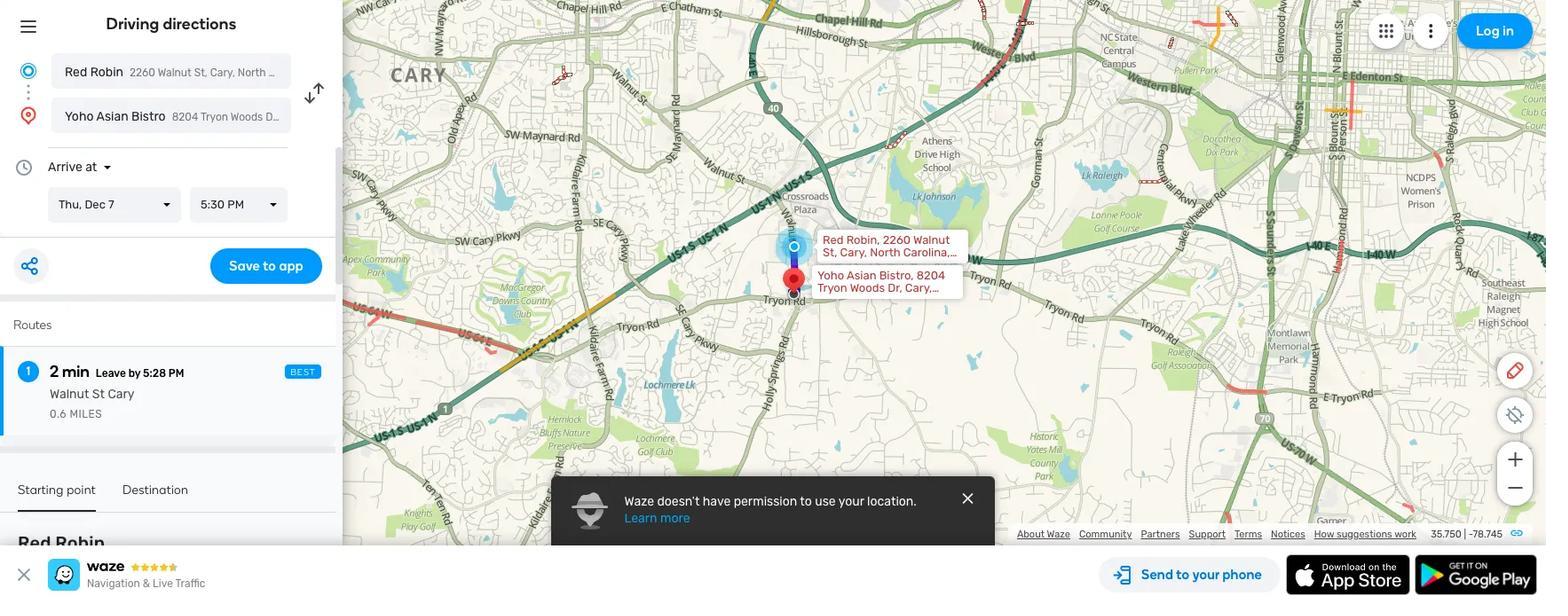 Task type: locate. For each thing, give the bounding box(es) containing it.
starting
[[18, 483, 64, 498]]

states for robin,
[[862, 258, 897, 272]]

2260
[[130, 67, 155, 79], [883, 234, 911, 247]]

1 vertical spatial st,
[[823, 246, 838, 259]]

partners
[[1141, 529, 1181, 541]]

0 horizontal spatial carolina,
[[269, 67, 312, 79]]

1 horizontal spatial st,
[[823, 246, 838, 259]]

2 horizontal spatial red
[[823, 234, 844, 247]]

waze up learn
[[625, 495, 655, 510]]

red robin
[[18, 533, 105, 554]]

about waze community partners support terms notices how suggestions work
[[1018, 529, 1417, 541]]

1 vertical spatial carolina,
[[904, 246, 951, 259]]

north for robin
[[238, 67, 266, 79]]

states inside red robin 2260 walnut st, cary, north carolina, united states
[[350, 67, 382, 79]]

suggestions
[[1337, 529, 1393, 541]]

0.6
[[50, 408, 67, 421]]

bistro
[[131, 109, 166, 124]]

1 horizontal spatial states
[[862, 258, 897, 272]]

united
[[314, 67, 347, 79], [823, 258, 859, 272]]

navigation
[[87, 578, 140, 590]]

0 horizontal spatial st,
[[194, 67, 208, 79]]

north for robin,
[[870, 246, 901, 259]]

0 vertical spatial robin
[[90, 65, 123, 80]]

waze
[[625, 495, 655, 510], [1047, 529, 1071, 541]]

2260 inside red robin 2260 walnut st, cary, north carolina, united states
[[130, 67, 155, 79]]

st, inside red robin 2260 walnut st, cary, north carolina, united states
[[194, 67, 208, 79]]

carolina,
[[269, 67, 312, 79], [904, 246, 951, 259]]

learn more link
[[625, 511, 691, 527]]

st, down directions
[[194, 67, 208, 79]]

robin up asian
[[90, 65, 123, 80]]

st, for robin,
[[823, 246, 838, 259]]

0 vertical spatial red
[[65, 65, 87, 80]]

walnut for robin,
[[914, 234, 950, 247]]

cary,
[[210, 67, 235, 79], [841, 246, 868, 259]]

0 horizontal spatial united
[[314, 67, 347, 79]]

red up x image
[[18, 533, 51, 554]]

1 vertical spatial states
[[862, 258, 897, 272]]

red up the yoho on the left top of page
[[65, 65, 87, 80]]

red
[[65, 65, 87, 80], [823, 234, 844, 247], [18, 533, 51, 554]]

0 vertical spatial st,
[[194, 67, 208, 79]]

0 horizontal spatial 2260
[[130, 67, 155, 79]]

0 horizontal spatial states
[[350, 67, 382, 79]]

1 horizontal spatial united
[[823, 258, 859, 272]]

0 vertical spatial waze
[[625, 495, 655, 510]]

78.745
[[1473, 529, 1503, 541]]

1 horizontal spatial 2260
[[883, 234, 911, 247]]

north inside red robin 2260 walnut st, cary, north carolina, united states
[[238, 67, 266, 79]]

walnut inside red robin, 2260 walnut st, cary, north carolina, united states
[[914, 234, 950, 247]]

location.
[[868, 495, 918, 510]]

1 horizontal spatial waze
[[1047, 529, 1071, 541]]

0 vertical spatial states
[[350, 67, 382, 79]]

|
[[1465, 529, 1467, 541]]

united inside red robin 2260 walnut st, cary, north carolina, united states
[[314, 67, 347, 79]]

use
[[816, 495, 837, 510]]

1 vertical spatial red
[[823, 234, 844, 247]]

0 horizontal spatial north
[[238, 67, 266, 79]]

st,
[[194, 67, 208, 79], [823, 246, 838, 259]]

waze inside waze doesn't have permission to use your location. learn more
[[625, 495, 655, 510]]

walnut
[[158, 67, 192, 79], [914, 234, 950, 247], [50, 387, 89, 402]]

community link
[[1080, 529, 1133, 541]]

red inside red robin, 2260 walnut st, cary, north carolina, united states
[[823, 234, 844, 247]]

dec
[[85, 198, 106, 211]]

1 horizontal spatial walnut
[[158, 67, 192, 79]]

pm
[[228, 198, 244, 211], [169, 368, 184, 380]]

walnut right robin,
[[914, 234, 950, 247]]

partners link
[[1141, 529, 1181, 541]]

about
[[1018, 529, 1045, 541]]

2 vertical spatial red
[[18, 533, 51, 554]]

how
[[1315, 529, 1335, 541]]

notices
[[1272, 529, 1306, 541]]

robin down starting point button
[[55, 533, 105, 554]]

carolina, inside red robin 2260 walnut st, cary, north carolina, united states
[[269, 67, 312, 79]]

driving directions
[[106, 14, 237, 34]]

1 horizontal spatial carolina,
[[904, 246, 951, 259]]

2260 right robin,
[[883, 234, 911, 247]]

1 horizontal spatial red
[[65, 65, 87, 80]]

zoom out image
[[1505, 478, 1527, 499]]

starting point
[[18, 483, 96, 498]]

0 vertical spatial pm
[[228, 198, 244, 211]]

-
[[1469, 529, 1473, 541]]

2260 inside red robin, 2260 walnut st, cary, north carolina, united states
[[883, 234, 911, 247]]

0 horizontal spatial pm
[[169, 368, 184, 380]]

1 vertical spatial united
[[823, 258, 859, 272]]

1 vertical spatial robin
[[55, 533, 105, 554]]

states for robin
[[350, 67, 382, 79]]

terms
[[1235, 529, 1263, 541]]

0 vertical spatial north
[[238, 67, 266, 79]]

united for robin,
[[823, 258, 859, 272]]

work
[[1395, 529, 1417, 541]]

north inside red robin, 2260 walnut st, cary, north carolina, united states
[[870, 246, 901, 259]]

doesn't
[[658, 495, 700, 510]]

0 vertical spatial carolina,
[[269, 67, 312, 79]]

live
[[153, 578, 173, 590]]

states
[[350, 67, 382, 79], [862, 258, 897, 272]]

2 vertical spatial walnut
[[50, 387, 89, 402]]

1 horizontal spatial pm
[[228, 198, 244, 211]]

walnut inside walnut st cary 0.6 miles
[[50, 387, 89, 402]]

[missing "en.livemap.styleguide.close" translation] image
[[960, 490, 978, 508]]

pm inside list box
[[228, 198, 244, 211]]

robin for red robin
[[55, 533, 105, 554]]

location image
[[18, 105, 39, 126]]

0 horizontal spatial red
[[18, 533, 51, 554]]

more
[[661, 511, 691, 527]]

red for red robin, 2260 walnut st, cary, north carolina, united states
[[823, 234, 844, 247]]

0 horizontal spatial walnut
[[50, 387, 89, 402]]

united inside red robin, 2260 walnut st, cary, north carolina, united states
[[823, 258, 859, 272]]

1 vertical spatial 2260
[[883, 234, 911, 247]]

red left robin,
[[823, 234, 844, 247]]

0 vertical spatial united
[[314, 67, 347, 79]]

walnut up yoho asian bistro button
[[158, 67, 192, 79]]

1 vertical spatial walnut
[[914, 234, 950, 247]]

north
[[238, 67, 266, 79], [870, 246, 901, 259]]

st, left robin,
[[823, 246, 838, 259]]

st, inside red robin, 2260 walnut st, cary, north carolina, united states
[[823, 246, 838, 259]]

pm right the 5:30
[[228, 198, 244, 211]]

carolina, for robin
[[269, 67, 312, 79]]

robin
[[90, 65, 123, 80], [55, 533, 105, 554]]

x image
[[13, 565, 35, 586]]

navigation & live traffic
[[87, 578, 205, 590]]

1 horizontal spatial cary,
[[841, 246, 868, 259]]

walnut inside red robin 2260 walnut st, cary, north carolina, united states
[[158, 67, 192, 79]]

cary, for robin
[[210, 67, 235, 79]]

2260 up the bistro
[[130, 67, 155, 79]]

0 vertical spatial cary,
[[210, 67, 235, 79]]

red for red robin 2260 walnut st, cary, north carolina, united states
[[65, 65, 87, 80]]

support link
[[1189, 529, 1226, 541]]

0 horizontal spatial cary,
[[210, 67, 235, 79]]

waze doesn't have permission to use your location. learn more
[[625, 495, 918, 527]]

1 horizontal spatial north
[[870, 246, 901, 259]]

1 vertical spatial north
[[870, 246, 901, 259]]

carolina, inside red robin, 2260 walnut st, cary, north carolina, united states
[[904, 246, 951, 259]]

2 horizontal spatial walnut
[[914, 234, 950, 247]]

walnut up the 0.6
[[50, 387, 89, 402]]

pm right 5:28
[[169, 368, 184, 380]]

0 vertical spatial 2260
[[130, 67, 155, 79]]

cary, inside red robin 2260 walnut st, cary, north carolina, united states
[[210, 67, 235, 79]]

min
[[62, 362, 90, 382]]

1 vertical spatial cary,
[[841, 246, 868, 259]]

current location image
[[18, 60, 39, 82]]

waze right about
[[1047, 529, 1071, 541]]

cary, inside red robin, 2260 walnut st, cary, north carolina, united states
[[841, 246, 868, 259]]

community
[[1080, 529, 1133, 541]]

states inside red robin, 2260 walnut st, cary, north carolina, united states
[[862, 258, 897, 272]]

1 vertical spatial waze
[[1047, 529, 1071, 541]]

0 vertical spatial walnut
[[158, 67, 192, 79]]

0 horizontal spatial waze
[[625, 495, 655, 510]]

1 vertical spatial pm
[[169, 368, 184, 380]]

arrive
[[48, 160, 82, 175]]



Task type: vqa. For each thing, say whether or not it's contained in the screenshot.
the 'clock' Icon
yes



Task type: describe. For each thing, give the bounding box(es) containing it.
walnut for robin
[[158, 67, 192, 79]]

thu, dec 7
[[59, 198, 114, 211]]

st, for robin
[[194, 67, 208, 79]]

1
[[26, 364, 30, 379]]

miles
[[70, 408, 102, 421]]

red for red robin
[[18, 533, 51, 554]]

st
[[92, 387, 105, 402]]

asian
[[96, 109, 128, 124]]

2260 for robin,
[[883, 234, 911, 247]]

learn
[[625, 511, 658, 527]]

7
[[108, 198, 114, 211]]

clock image
[[13, 157, 35, 178]]

notices link
[[1272, 529, 1306, 541]]

yoho asian bistro
[[65, 109, 166, 124]]

2260 for robin
[[130, 67, 155, 79]]

terms link
[[1235, 529, 1263, 541]]

robin for red robin 2260 walnut st, cary, north carolina, united states
[[90, 65, 123, 80]]

your
[[839, 495, 865, 510]]

35.750
[[1431, 529, 1462, 541]]

pencil image
[[1505, 360, 1526, 382]]

how suggestions work link
[[1315, 529, 1417, 541]]

yoho asian bistro button
[[51, 98, 291, 133]]

5:28
[[143, 368, 166, 380]]

thu, dec 7 list box
[[48, 187, 181, 223]]

cary
[[108, 387, 135, 402]]

&
[[143, 578, 150, 590]]

support
[[1189, 529, 1226, 541]]

zoom in image
[[1505, 449, 1527, 471]]

5:30
[[201, 198, 225, 211]]

destination button
[[123, 483, 188, 511]]

leave
[[96, 368, 126, 380]]

about waze link
[[1018, 529, 1071, 541]]

traffic
[[175, 578, 205, 590]]

thu,
[[59, 198, 82, 211]]

carolina, for robin,
[[904, 246, 951, 259]]

link image
[[1510, 527, 1525, 541]]

2
[[50, 362, 59, 382]]

2 min leave by 5:28 pm
[[50, 362, 184, 382]]

at
[[85, 160, 97, 175]]

5:30 pm
[[201, 198, 244, 211]]

yoho
[[65, 109, 94, 124]]

robin,
[[847, 234, 880, 247]]

to
[[801, 495, 813, 510]]

walnut st cary 0.6 miles
[[50, 387, 135, 421]]

best
[[290, 368, 316, 378]]

routes
[[13, 318, 52, 333]]

arrive at
[[48, 160, 97, 175]]

point
[[67, 483, 96, 498]]

have
[[704, 495, 731, 510]]

destination
[[123, 483, 188, 498]]

cary, for robin,
[[841, 246, 868, 259]]

35.750 | -78.745
[[1431, 529, 1503, 541]]

directions
[[163, 14, 237, 34]]

red robin 2260 walnut st, cary, north carolina, united states
[[65, 65, 382, 80]]

permission
[[734, 495, 798, 510]]

by
[[128, 368, 141, 380]]

5:30 pm list box
[[190, 187, 288, 223]]

starting point button
[[18, 483, 96, 512]]

red robin, 2260 walnut st, cary, north carolina, united states
[[823, 234, 951, 272]]

pm inside 2 min leave by 5:28 pm
[[169, 368, 184, 380]]

united for robin
[[314, 67, 347, 79]]

driving
[[106, 14, 159, 34]]



